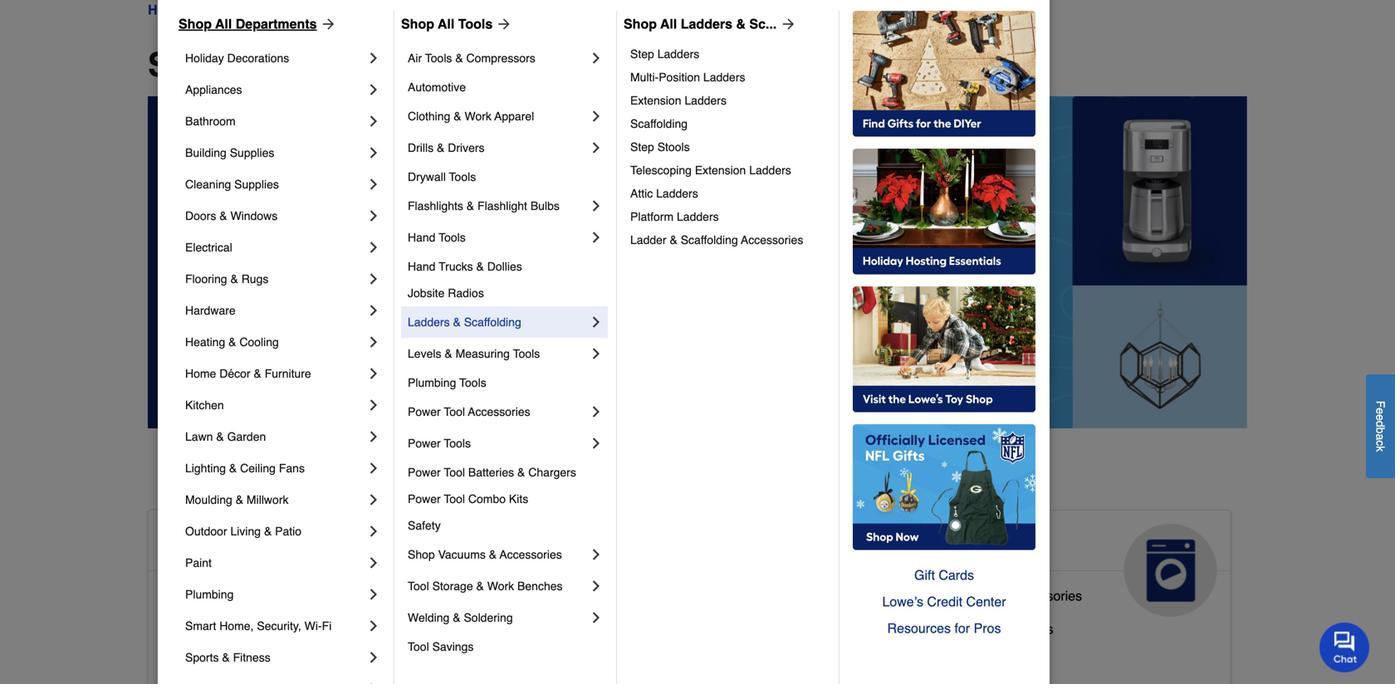 Task type: locate. For each thing, give the bounding box(es) containing it.
shop all tools link
[[401, 14, 513, 34]]

f
[[1375, 401, 1388, 408]]

arrow right image inside shop all tools link
[[493, 16, 513, 32]]

home link
[[148, 0, 185, 20]]

parts
[[965, 589, 996, 604]]

accessories inside shop vacuums & accessories link
[[500, 548, 562, 562]]

& right entry in the left bottom of the page
[[264, 655, 273, 670]]

plumbing inside "plumbing tools" link
[[408, 376, 456, 390]]

& down platform ladders
[[670, 233, 678, 247]]

tool up welding
[[408, 580, 429, 593]]

tools for drywall tools
[[449, 170, 476, 184]]

chevron right image for heating & cooling
[[366, 334, 382, 351]]

power down power tool accessories at the bottom of page
[[408, 437, 441, 450]]

outdoor living & patio
[[185, 525, 302, 538]]

e up 'b'
[[1375, 415, 1388, 421]]

departments up holiday decorations link
[[236, 16, 317, 32]]

chevron right image for flooring & rugs
[[366, 271, 382, 287]]

arrow right image
[[493, 16, 513, 32], [777, 16, 797, 32]]

2 vertical spatial supplies
[[591, 615, 642, 631]]

accessories inside appliance parts & accessories link
[[1011, 589, 1083, 604]]

departments up holiday decorations
[[199, 2, 275, 17]]

scaffolding
[[631, 117, 688, 130], [681, 233, 738, 247], [464, 316, 522, 329]]

tools down levels & measuring tools
[[460, 376, 487, 390]]

step
[[631, 47, 655, 61], [631, 140, 655, 154]]

heating & cooling
[[185, 336, 279, 349]]

flooring & rugs
[[185, 273, 269, 286]]

chillers
[[1010, 622, 1054, 637]]

scaffolding for ladder & scaffolding accessories
[[681, 233, 738, 247]]

hand up 'jobsite'
[[408, 260, 436, 273]]

supplies up cleaning supplies
[[230, 146, 275, 160]]

lighting & ceiling fans link
[[185, 453, 366, 484]]

welding & soldering
[[408, 612, 513, 625]]

tools
[[458, 16, 493, 32], [425, 52, 452, 65], [449, 170, 476, 184], [439, 231, 466, 244], [513, 347, 540, 361], [460, 376, 487, 390], [444, 437, 471, 450]]

step up multi-
[[631, 47, 655, 61]]

ladder & scaffolding accessories
[[631, 233, 804, 247]]

accessible home link
[[149, 511, 491, 617]]

ladders down 'jobsite'
[[408, 316, 450, 329]]

bathroom
[[185, 115, 236, 128], [229, 589, 287, 604]]

0 horizontal spatial shop
[[148, 46, 231, 84]]

smart home, security, wi-fi
[[185, 620, 332, 633]]

power for power tool accessories
[[408, 405, 441, 419]]

kits
[[509, 493, 529, 506]]

gift cards
[[915, 568, 975, 583]]

work up welding & soldering link
[[487, 580, 514, 593]]

power inside power tools link
[[408, 437, 441, 450]]

appliances link down decorations
[[185, 74, 366, 106]]

smart home, security, wi-fi link
[[185, 611, 366, 642]]

plumbing up smart
[[185, 588, 234, 602]]

cards
[[939, 568, 975, 583]]

all up step ladders
[[661, 16, 677, 32]]

welding
[[408, 612, 450, 625]]

2 shop from the left
[[401, 16, 435, 32]]

kitchen link
[[185, 390, 366, 421]]

tools for power tools
[[444, 437, 471, 450]]

2 vertical spatial scaffolding
[[464, 316, 522, 329]]

paint link
[[185, 548, 366, 579]]

tools down drivers
[[449, 170, 476, 184]]

2 arrow right image from the left
[[777, 16, 797, 32]]

tool for accessories
[[444, 405, 465, 419]]

supplies up windows
[[234, 178, 279, 191]]

automotive link
[[408, 74, 605, 101]]

accessible home
[[162, 531, 355, 557]]

plumbing inside plumbing link
[[185, 588, 234, 602]]

scaffolding for ladders & scaffolding
[[464, 316, 522, 329]]

chevron right image
[[366, 50, 382, 66], [366, 208, 382, 224], [588, 229, 605, 246], [366, 271, 382, 287], [366, 302, 382, 319], [366, 334, 382, 351], [588, 346, 605, 362], [366, 366, 382, 382], [366, 397, 382, 414], [366, 429, 382, 445], [366, 460, 382, 477], [366, 492, 382, 508], [366, 523, 382, 540], [588, 547, 605, 563], [366, 555, 382, 572], [366, 587, 382, 603], [588, 610, 605, 626]]

shop for shop all tools
[[401, 16, 435, 32]]

1 arrow right image from the left
[[493, 16, 513, 32]]

&
[[737, 16, 746, 32], [456, 52, 463, 65], [454, 110, 462, 123], [437, 141, 445, 155], [467, 199, 475, 213], [220, 209, 227, 223], [670, 233, 678, 247], [476, 260, 484, 273], [231, 273, 238, 286], [453, 316, 461, 329], [229, 336, 236, 349], [445, 347, 453, 361], [254, 367, 262, 381], [216, 430, 224, 444], [229, 462, 237, 475], [518, 466, 525, 479], [236, 494, 243, 507], [264, 525, 272, 538], [616, 531, 633, 557], [489, 548, 497, 562], [476, 580, 484, 593], [999, 589, 1008, 604], [453, 612, 461, 625], [963, 622, 972, 637], [646, 648, 655, 664], [222, 651, 230, 665], [264, 655, 273, 670]]

appliances up cards
[[902, 531, 1027, 557]]

appliances link up chillers
[[889, 511, 1231, 617]]

chevron right image for shop vacuums & accessories
[[588, 547, 605, 563]]

power up power tools
[[408, 405, 441, 419]]

chevron right image for bathroom
[[366, 113, 382, 130]]

lawn
[[185, 430, 213, 444]]

& right houses,
[[646, 648, 655, 664]]

resources
[[888, 621, 951, 636]]

& left flashlight
[[467, 199, 475, 213]]

1 horizontal spatial arrow right image
[[777, 16, 797, 32]]

flooring
[[185, 273, 227, 286]]

0 vertical spatial supplies
[[230, 146, 275, 160]]

1 vertical spatial furniture
[[659, 648, 712, 664]]

2 power from the top
[[408, 437, 441, 450]]

0 vertical spatial appliances
[[185, 83, 242, 96]]

appliances image
[[1125, 524, 1218, 617]]

chevron right image for electrical
[[366, 239, 382, 256]]

shop down home link
[[148, 46, 231, 84]]

1 vertical spatial plumbing
[[185, 588, 234, 602]]

doors
[[185, 209, 216, 223]]

step ladders link
[[631, 42, 828, 66]]

1 vertical spatial shop
[[408, 548, 435, 562]]

accessible bathroom link
[[162, 585, 287, 618]]

extension down step stools link
[[695, 164, 746, 177]]

power for power tool batteries & chargers
[[408, 466, 441, 479]]

platform
[[631, 210, 674, 224]]

1 vertical spatial appliances link
[[889, 511, 1231, 617]]

hand
[[408, 231, 436, 244], [408, 260, 436, 273]]

tools up trucks
[[439, 231, 466, 244]]

extension ladders
[[631, 94, 727, 107]]

tools down power tool accessories at the bottom of page
[[444, 437, 471, 450]]

& right welding
[[453, 612, 461, 625]]

arrow right image up compressors
[[493, 16, 513, 32]]

fans
[[279, 462, 305, 475]]

& right storage
[[476, 580, 484, 593]]

1 power from the top
[[408, 405, 441, 419]]

accessories for appliance parts & accessories
[[1011, 589, 1083, 604]]

2 step from the top
[[631, 140, 655, 154]]

ladder
[[631, 233, 667, 247]]

3 power from the top
[[408, 466, 441, 479]]

tool for batteries
[[444, 466, 465, 479]]

& down shop all tools link
[[456, 52, 463, 65]]

3 accessible from the top
[[162, 622, 226, 637]]

chevron right image for appliances
[[366, 81, 382, 98]]

1 vertical spatial extension
[[695, 164, 746, 177]]

0 vertical spatial extension
[[631, 94, 682, 107]]

departments for shop
[[291, 46, 494, 84]]

& left cooling
[[229, 336, 236, 349]]

1 horizontal spatial pet
[[640, 531, 676, 557]]

& left rugs
[[231, 273, 238, 286]]

power tool batteries & chargers link
[[408, 459, 605, 486]]

power inside power tool batteries & chargers link
[[408, 466, 441, 479]]

tool for combo
[[444, 493, 465, 506]]

all for departments
[[215, 16, 232, 32]]

lighting
[[185, 462, 226, 475]]

tools up "plumbing tools" link at the left
[[513, 347, 540, 361]]

0 vertical spatial plumbing
[[408, 376, 456, 390]]

accessories down "plumbing tools" link at the left
[[468, 405, 531, 419]]

& right trucks
[[476, 260, 484, 273]]

0 vertical spatial hand
[[408, 231, 436, 244]]

cleaning
[[185, 178, 231, 191]]

1 vertical spatial supplies
[[234, 178, 279, 191]]

wine
[[976, 622, 1006, 637]]

animal & pet care image
[[755, 524, 848, 617]]

ladders up attic ladders link
[[750, 164, 792, 177]]

heating
[[185, 336, 225, 349]]

measuring
[[456, 347, 510, 361]]

shop for shop all departments
[[148, 46, 231, 84]]

work up drivers
[[465, 110, 492, 123]]

tools inside 'link'
[[513, 347, 540, 361]]

telescoping
[[631, 164, 692, 177]]

ladders up position
[[658, 47, 700, 61]]

& inside 'link'
[[445, 347, 453, 361]]

accessories inside 'ladder & scaffolding accessories' link
[[741, 233, 804, 247]]

accessories up chillers
[[1011, 589, 1083, 604]]

supplies up houses,
[[591, 615, 642, 631]]

livestock supplies
[[532, 615, 642, 631]]

1 vertical spatial step
[[631, 140, 655, 154]]

& right clothing
[[454, 110, 462, 123]]

ladders up platform ladders
[[656, 187, 699, 200]]

lawn & garden
[[185, 430, 266, 444]]

shop up air
[[401, 16, 435, 32]]

electrical
[[185, 241, 232, 254]]

living
[[231, 525, 261, 538]]

shop all departments
[[179, 16, 317, 32]]

step for step ladders
[[631, 47, 655, 61]]

all for tools
[[438, 16, 455, 32]]

outdoor living & patio link
[[185, 516, 366, 548]]

hand trucks & dollies link
[[408, 253, 605, 280]]

0 vertical spatial step
[[631, 47, 655, 61]]

resources for pros link
[[853, 616, 1036, 642]]

power
[[408, 405, 441, 419], [408, 437, 441, 450], [408, 466, 441, 479], [408, 493, 441, 506]]

shop up the holiday
[[179, 16, 212, 32]]

tool up power tool combo kits
[[444, 466, 465, 479]]

furniture right houses,
[[659, 648, 712, 664]]

0 horizontal spatial shop
[[179, 16, 212, 32]]

1 horizontal spatial appliances link
[[889, 511, 1231, 617]]

accessories up benches
[[500, 548, 562, 562]]

lowe's
[[883, 594, 924, 610]]

power tool accessories
[[408, 405, 531, 419]]

clothing
[[408, 110, 451, 123]]

care
[[532, 557, 584, 584]]

telescoping extension ladders
[[631, 164, 792, 177]]

all up holiday decorations
[[215, 16, 232, 32]]

arrow right image for shop all ladders & sc...
[[777, 16, 797, 32]]

& right vacuums
[[489, 548, 497, 562]]

ladders down the multi-position ladders
[[685, 94, 727, 107]]

0 vertical spatial pet
[[640, 531, 676, 557]]

1 vertical spatial appliances
[[902, 531, 1027, 557]]

shop inside shop vacuums & accessories link
[[408, 548, 435, 562]]

& down the accessible bedroom link
[[222, 651, 230, 665]]

& down radios
[[453, 316, 461, 329]]

pet
[[640, 531, 676, 557], [532, 648, 552, 664]]

appliances
[[185, 83, 242, 96], [902, 531, 1027, 557]]

supplies for livestock supplies
[[591, 615, 642, 631]]

kitchen
[[185, 399, 224, 412]]

chevron right image for welding & soldering
[[588, 610, 605, 626]]

1 hand from the top
[[408, 231, 436, 244]]

accessories inside the power tool accessories 'link'
[[468, 405, 531, 419]]

& right levels
[[445, 347, 453, 361]]

bathroom up smart home, security, wi-fi
[[229, 589, 287, 604]]

1 vertical spatial work
[[487, 580, 514, 593]]

power inside the power tool accessories 'link'
[[408, 405, 441, 419]]

& inside "animal & pet care"
[[616, 531, 633, 557]]

e up d
[[1375, 408, 1388, 415]]

0 horizontal spatial appliances link
[[185, 74, 366, 106]]

2 horizontal spatial shop
[[624, 16, 657, 32]]

& left patio
[[264, 525, 272, 538]]

power up safety
[[408, 493, 441, 506]]

1 shop from the left
[[179, 16, 212, 32]]

apparel
[[495, 110, 534, 123]]

arrow right image inside shop all ladders & sc... link
[[777, 16, 797, 32]]

chevron right image for building supplies
[[366, 145, 382, 161]]

safety link
[[408, 513, 605, 539]]

1 horizontal spatial shop
[[401, 16, 435, 32]]

furniture down heating & cooling link
[[265, 367, 311, 381]]

step up "telescoping" at the left top of the page
[[631, 140, 655, 154]]

home décor & furniture
[[185, 367, 311, 381]]

0 vertical spatial shop
[[148, 46, 231, 84]]

enjoy savings year-round. no matter what you're shopping for, find what you need at a great price. image
[[148, 96, 1248, 429]]

4 power from the top
[[408, 493, 441, 506]]

2 accessible from the top
[[162, 589, 226, 604]]

shop vacuums & accessories
[[408, 548, 562, 562]]

accessories down platform ladders link
[[741, 233, 804, 247]]

outdoor
[[185, 525, 227, 538]]

0 horizontal spatial plumbing
[[185, 588, 234, 602]]

bathroom up building
[[185, 115, 236, 128]]

power tool combo kits
[[408, 493, 529, 506]]

tool left combo
[[444, 493, 465, 506]]

1 accessible from the top
[[162, 531, 284, 557]]

1 vertical spatial pet
[[532, 648, 552, 664]]

plumbing down levels
[[408, 376, 456, 390]]

3 shop from the left
[[624, 16, 657, 32]]

decorations
[[227, 52, 289, 65]]

sc...
[[750, 16, 777, 32]]

chevron right image
[[588, 50, 605, 66], [366, 81, 382, 98], [588, 108, 605, 125], [366, 113, 382, 130], [588, 140, 605, 156], [366, 145, 382, 161], [366, 176, 382, 193], [588, 198, 605, 214], [366, 239, 382, 256], [588, 314, 605, 331], [588, 404, 605, 420], [588, 435, 605, 452], [588, 578, 605, 595], [366, 618, 382, 635], [366, 650, 382, 666], [366, 681, 382, 685]]

departments up clothing
[[291, 46, 494, 84]]

appliances down the holiday
[[185, 83, 242, 96]]

4 accessible from the top
[[162, 655, 226, 670]]

power inside power tool combo kits link
[[408, 493, 441, 506]]

combo
[[469, 493, 506, 506]]

extension ladders link
[[631, 89, 828, 112]]

0 horizontal spatial arrow right image
[[493, 16, 513, 32]]

hand down 'flashlights'
[[408, 231, 436, 244]]

tools for plumbing tools
[[460, 376, 487, 390]]

2 hand from the top
[[408, 260, 436, 273]]

bulbs
[[531, 199, 560, 213]]

shop up step ladders
[[624, 16, 657, 32]]

1 horizontal spatial appliances
[[902, 531, 1027, 557]]

1 horizontal spatial shop
[[408, 548, 435, 562]]

1 vertical spatial scaffolding
[[681, 233, 738, 247]]

chevron right image for hand tools
[[588, 229, 605, 246]]

& right animal
[[616, 531, 633, 557]]

1 horizontal spatial plumbing
[[408, 376, 456, 390]]

tool inside 'link'
[[444, 405, 465, 419]]

position
[[659, 71, 700, 84]]

sports
[[185, 651, 219, 665]]

power tool combo kits link
[[408, 486, 605, 513]]

shop down safety
[[408, 548, 435, 562]]

shop all ladders & sc... link
[[624, 14, 797, 34]]

0 vertical spatial furniture
[[265, 367, 311, 381]]

extension down multi-
[[631, 94, 682, 107]]

supplies for building supplies
[[230, 146, 275, 160]]

all up 'air tools & compressors'
[[438, 16, 455, 32]]

scaffolding up levels & measuring tools 'link' at left
[[464, 316, 522, 329]]

chevron right image for clothing & work apparel
[[588, 108, 605, 125]]

tools up 'air tools & compressors'
[[458, 16, 493, 32]]

1 step from the top
[[631, 47, 655, 61]]

plumbing for plumbing tools
[[408, 376, 456, 390]]

fi
[[322, 620, 332, 633]]

tools right air
[[425, 52, 452, 65]]

power down power tools
[[408, 466, 441, 479]]

0 vertical spatial appliances link
[[185, 74, 366, 106]]

all for ladders
[[661, 16, 677, 32]]

& left ceiling
[[229, 462, 237, 475]]

chevron right image for holiday decorations
[[366, 50, 382, 66]]

building supplies
[[185, 146, 275, 160]]

arrow right image up step ladders link
[[777, 16, 797, 32]]

& up kits
[[518, 466, 525, 479]]

tool down plumbing tools
[[444, 405, 465, 419]]

chevron right image for levels & measuring tools
[[588, 346, 605, 362]]

tools inside "link"
[[425, 52, 452, 65]]

scaffolding up the step stools
[[631, 117, 688, 130]]

scaffolding down platform ladders link
[[681, 233, 738, 247]]

1 vertical spatial hand
[[408, 260, 436, 273]]

visit the lowe's toy shop. image
[[853, 287, 1036, 413]]

chevron right image for power tools
[[588, 435, 605, 452]]



Task type: describe. For each thing, give the bounding box(es) containing it.
chevron right image for cleaning supplies
[[366, 176, 382, 193]]

beverage & wine chillers
[[902, 622, 1054, 637]]

0 horizontal spatial extension
[[631, 94, 682, 107]]

f e e d b a c k button
[[1367, 375, 1396, 478]]

wi-
[[305, 620, 322, 633]]

ladders up step ladders link
[[681, 16, 733, 32]]

levels & measuring tools
[[408, 347, 540, 361]]

scaffolding link
[[631, 112, 828, 135]]

hand for hand tools
[[408, 231, 436, 244]]

0 horizontal spatial pet
[[532, 648, 552, 664]]

& right drills at the top left
[[437, 141, 445, 155]]

chevron right image for home décor & furniture
[[366, 366, 382, 382]]

chevron right image for air tools & compressors
[[588, 50, 605, 66]]

chevron right image for lawn & garden
[[366, 429, 382, 445]]

chat invite button image
[[1320, 622, 1371, 673]]

hand for hand trucks & dollies
[[408, 260, 436, 273]]

moulding & millwork
[[185, 494, 289, 507]]

accessible entry & home
[[162, 655, 312, 670]]

shop for shop all ladders & sc...
[[624, 16, 657, 32]]

flashlights & flashlight bulbs
[[408, 199, 560, 213]]

building supplies link
[[185, 137, 366, 169]]

safety
[[408, 519, 441, 533]]

lawn & garden link
[[185, 421, 366, 453]]

chevron right image for kitchen
[[366, 397, 382, 414]]

electrical link
[[185, 232, 366, 263]]

arrow right image for shop all tools
[[493, 16, 513, 32]]

appliance parts & accessories link
[[902, 585, 1083, 618]]

chevron right image for paint
[[366, 555, 382, 572]]

chevron right image for ladders & scaffolding
[[588, 314, 605, 331]]

accessible home image
[[384, 524, 477, 617]]

air tools & compressors
[[408, 52, 536, 65]]

power tool batteries & chargers
[[408, 466, 576, 479]]

automotive
[[408, 81, 466, 94]]

chevron right image for moulding & millwork
[[366, 492, 382, 508]]

accessible for accessible home
[[162, 531, 284, 557]]

0 vertical spatial scaffolding
[[631, 117, 688, 130]]

a
[[1375, 434, 1388, 440]]

smart
[[185, 620, 216, 633]]

& right parts
[[999, 589, 1008, 604]]

arrow right image
[[317, 16, 337, 32]]

drivers
[[448, 141, 485, 155]]

departments link
[[199, 0, 275, 20]]

soldering
[[464, 612, 513, 625]]

tool down welding
[[408, 641, 429, 654]]

savings
[[433, 641, 474, 654]]

departments for shop
[[236, 16, 317, 32]]

lighting & ceiling fans
[[185, 462, 305, 475]]

accessible for accessible bedroom
[[162, 622, 226, 637]]

chevron right image for outdoor living & patio
[[366, 523, 382, 540]]

chevron right image for drills & drivers
[[588, 140, 605, 156]]

air
[[408, 52, 422, 65]]

1 vertical spatial bathroom
[[229, 589, 287, 604]]

drywall tools
[[408, 170, 476, 184]]

0 vertical spatial bathroom
[[185, 115, 236, 128]]

chevron right image for plumbing
[[366, 587, 382, 603]]

appliance parts & accessories
[[902, 589, 1083, 604]]

accessories for ladder & scaffolding accessories
[[741, 233, 804, 247]]

flooring & rugs link
[[185, 263, 366, 295]]

& left sc...
[[737, 16, 746, 32]]

0 horizontal spatial furniture
[[265, 367, 311, 381]]

plumbing for plumbing
[[185, 588, 234, 602]]

c
[[1375, 440, 1388, 446]]

accessible for accessible bathroom
[[162, 589, 226, 604]]

& right the décor
[[254, 367, 262, 381]]

ceiling
[[240, 462, 276, 475]]

accessible bedroom link
[[162, 618, 283, 651]]

gift
[[915, 568, 935, 583]]

tools for air tools & compressors
[[425, 52, 452, 65]]

& right the doors
[[220, 209, 227, 223]]

ladders & scaffolding
[[408, 316, 522, 329]]

chevron right image for hardware
[[366, 302, 382, 319]]

holiday hosting essentials. image
[[853, 149, 1036, 275]]

drills & drivers link
[[408, 132, 588, 164]]

plumbing tools link
[[408, 370, 605, 396]]

paint
[[185, 557, 212, 570]]

millwork
[[247, 494, 289, 507]]

chevron right image for flashlights & flashlight bulbs
[[588, 198, 605, 214]]

patio
[[275, 525, 302, 538]]

power for power tools
[[408, 437, 441, 450]]

jobsite
[[408, 287, 445, 300]]

attic ladders link
[[631, 182, 828, 205]]

animal & pet care link
[[519, 511, 861, 617]]

flashlights & flashlight bulbs link
[[408, 190, 588, 222]]

moulding
[[185, 494, 232, 507]]

home décor & furniture link
[[185, 358, 366, 390]]

chevron right image for doors & windows
[[366, 208, 382, 224]]

chargers
[[529, 466, 576, 479]]

accessible for accessible entry & home
[[162, 655, 226, 670]]

tools for hand tools
[[439, 231, 466, 244]]

ladders up extension ladders link
[[704, 71, 746, 84]]

vacuums
[[438, 548, 486, 562]]

resources for pros
[[888, 621, 1002, 636]]

clothing & work apparel
[[408, 110, 534, 123]]

b
[[1375, 427, 1388, 434]]

multi-position ladders
[[631, 71, 746, 84]]

1 horizontal spatial furniture
[[659, 648, 712, 664]]

1 e from the top
[[1375, 408, 1388, 415]]

beds,
[[556, 648, 590, 664]]

0 horizontal spatial appliances
[[185, 83, 242, 96]]

chevron right image for smart home, security, wi-fi
[[366, 618, 382, 635]]

tool savings link
[[408, 634, 605, 661]]

shop for shop vacuums & accessories
[[408, 548, 435, 562]]

2 e from the top
[[1375, 415, 1388, 421]]

attic
[[631, 187, 653, 200]]

ladders & scaffolding link
[[408, 307, 588, 338]]

batteries
[[469, 466, 514, 479]]

shop all tools
[[401, 16, 493, 32]]

supplies for cleaning supplies
[[234, 178, 279, 191]]

& inside "link"
[[456, 52, 463, 65]]

holiday
[[185, 52, 224, 65]]

shop for shop all departments
[[179, 16, 212, 32]]

d
[[1375, 421, 1388, 427]]

bathroom link
[[185, 106, 366, 137]]

accessible bathroom
[[162, 589, 287, 604]]

pet inside "animal & pet care"
[[640, 531, 676, 557]]

hand tools
[[408, 231, 466, 244]]

k
[[1375, 446, 1388, 452]]

all down shop all departments link
[[240, 46, 281, 84]]

officially licensed n f l gifts. shop now. image
[[853, 425, 1036, 551]]

1 horizontal spatial extension
[[695, 164, 746, 177]]

accessories for shop vacuums & accessories
[[500, 548, 562, 562]]

holiday decorations
[[185, 52, 289, 65]]

step for step stools
[[631, 140, 655, 154]]

& left millwork
[[236, 494, 243, 507]]

cleaning supplies link
[[185, 169, 366, 200]]

ladders up ladder & scaffolding accessories
[[677, 210, 719, 224]]

& left pros in the right of the page
[[963, 622, 972, 637]]

f e e d b a c k
[[1375, 401, 1388, 452]]

garden
[[227, 430, 266, 444]]

lowe's credit center link
[[853, 589, 1036, 616]]

0 vertical spatial work
[[465, 110, 492, 123]]

moulding & millwork link
[[185, 484, 366, 516]]

dollies
[[487, 260, 522, 273]]

chevron right image for lighting & ceiling fans
[[366, 460, 382, 477]]

& right lawn
[[216, 430, 224, 444]]

chevron right image for power tool accessories
[[588, 404, 605, 420]]

houses,
[[594, 648, 642, 664]]

power tool accessories link
[[408, 396, 588, 428]]

appliance
[[902, 589, 961, 604]]

chevron right image for tool storage & work benches
[[588, 578, 605, 595]]

sports & fitness link
[[185, 642, 366, 674]]

bedroom
[[229, 622, 283, 637]]

find gifts for the diyer. image
[[853, 11, 1036, 137]]

drills & drivers
[[408, 141, 485, 155]]

step ladders
[[631, 47, 700, 61]]

heating & cooling link
[[185, 327, 366, 358]]

chevron right image for sports & fitness
[[366, 650, 382, 666]]

credit
[[928, 594, 963, 610]]

benches
[[518, 580, 563, 593]]

power for power tool combo kits
[[408, 493, 441, 506]]



Task type: vqa. For each thing, say whether or not it's contained in the screenshot.
Step
yes



